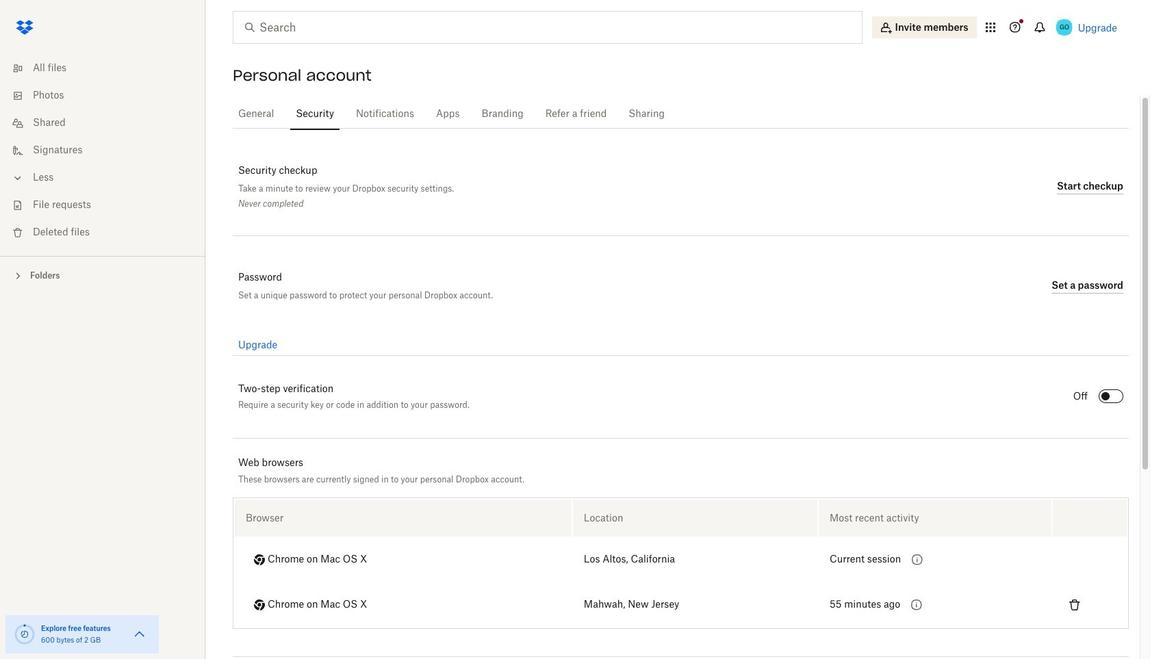 Task type: locate. For each thing, give the bounding box(es) containing it.
list
[[0, 47, 206, 256]]

less image
[[11, 171, 25, 185]]

dropbox image
[[11, 14, 38, 41]]

tab list
[[233, 96, 1130, 131]]

Search text field
[[260, 19, 834, 36]]

end session element
[[1054, 500, 1128, 537]]



Task type: vqa. For each thing, say whether or not it's contained in the screenshot.
mov popup button
no



Task type: describe. For each thing, give the bounding box(es) containing it.
quota usage progress bar
[[14, 624, 36, 646]]

quota usage image
[[14, 624, 36, 646]]



